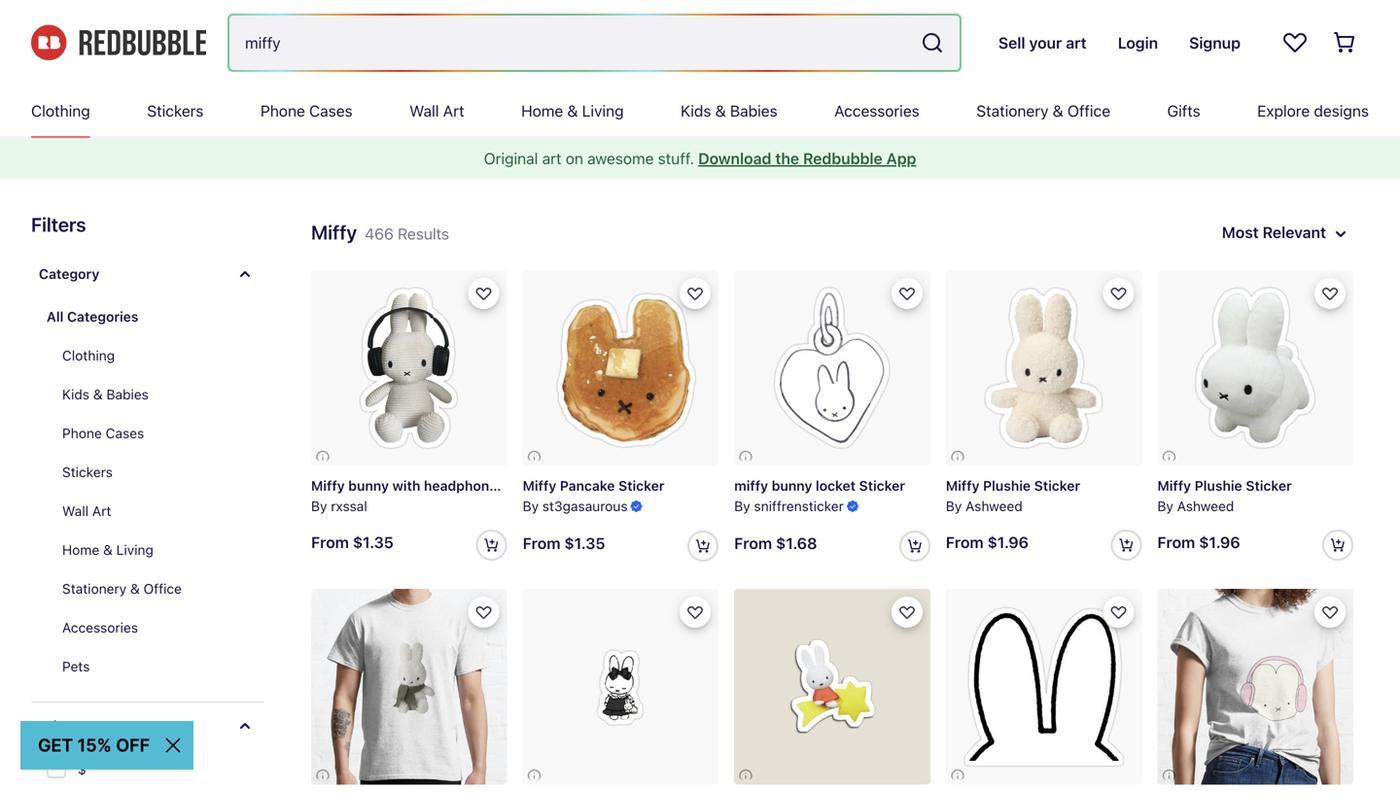 Task type: locate. For each thing, give the bounding box(es) containing it.
1 horizontal spatial art
[[443, 102, 464, 120]]

1 horizontal spatial miffy plushie sticker image
[[1158, 270, 1354, 466]]

stationery & office
[[977, 102, 1111, 120], [62, 581, 182, 597]]

0 horizontal spatial art
[[92, 503, 111, 519]]

0 horizontal spatial babies
[[106, 387, 149, 403]]

awesome
[[588, 149, 654, 168]]

bunny inside miffy bunny with headphones  sticker by rxssal
[[348, 478, 389, 494]]

1 vertical spatial art
[[92, 503, 111, 519]]

1 ashweed from the left
[[966, 498, 1023, 514]]

1 vertical spatial clothing
[[62, 348, 115, 364]]

1 horizontal spatial phone
[[261, 102, 305, 120]]

1 vertical spatial kids
[[62, 387, 89, 403]]

miffy plushie sticker image
[[946, 270, 1142, 466], [1158, 270, 1354, 466]]

1 horizontal spatial $1.35
[[564, 534, 605, 553]]

pancake
[[560, 478, 615, 494]]

accessories up pets
[[62, 620, 138, 636]]

0 horizontal spatial wall art
[[62, 503, 111, 519]]

from for "miffy pancake  sticker" image
[[523, 534, 561, 553]]

accessories up app
[[835, 102, 920, 120]]

category
[[39, 266, 99, 282]]

miffy for first miffy plushie sticker image from the right
[[1158, 478, 1191, 494]]

clothing down all categories
[[62, 348, 115, 364]]

rxssal
[[331, 498, 367, 514]]

0 horizontal spatial plushie
[[983, 478, 1031, 494]]

2 by from the left
[[523, 498, 539, 514]]

1 horizontal spatial babies
[[730, 102, 778, 120]]

0 horizontal spatial $1.35
[[353, 534, 394, 552]]

2 plushie from the left
[[1195, 478, 1243, 494]]

living down wall art button
[[116, 542, 154, 558]]

2 bunny from the left
[[772, 478, 812, 494]]

by
[[311, 498, 327, 514], [523, 498, 539, 514], [734, 498, 750, 514], [946, 498, 962, 514], [1158, 498, 1174, 514]]

living up awesome
[[582, 102, 624, 120]]

0 horizontal spatial from $1.96
[[946, 534, 1029, 552]]

1 horizontal spatial kids
[[681, 102, 711, 120]]

by st3gasaurous
[[523, 498, 628, 514]]

1 vertical spatial wall art
[[62, 503, 111, 519]]

from $1.35
[[311, 534, 394, 552], [523, 534, 605, 553]]

plushie
[[983, 478, 1031, 494], [1195, 478, 1243, 494]]

locket
[[816, 478, 856, 494]]

miffy pancake  sticker image
[[523, 270, 719, 466]]

category button
[[31, 251, 265, 298]]

0 horizontal spatial $1.96
[[988, 534, 1029, 552]]

1 vertical spatial stationery & office
[[62, 581, 182, 597]]

original
[[484, 149, 538, 168]]

2 ashweed from the left
[[1177, 498, 1234, 514]]

miffy for 1st miffy plushie sticker image from left
[[946, 478, 980, 494]]

1 vertical spatial kids & babies
[[62, 387, 149, 403]]

categories
[[67, 309, 138, 325]]

kids up 'original art on awesome stuff. download the redbubble app'
[[681, 102, 711, 120]]

bunny up by sniffrensticker
[[772, 478, 812, 494]]

ashweed
[[966, 498, 1023, 514], [1177, 498, 1234, 514]]

stuff.
[[658, 149, 694, 168]]

clothing down redbubble logo
[[31, 102, 90, 120]]

clothing button
[[47, 336, 265, 375]]

2 sticker from the left
[[619, 478, 665, 494]]

1 horizontal spatial home
[[521, 102, 563, 120]]

stationery & office link
[[977, 86, 1111, 136]]

0 horizontal spatial stationery
[[62, 581, 127, 597]]

stickers
[[147, 102, 204, 120], [62, 464, 113, 480]]

accessories inside button
[[62, 620, 138, 636]]

0 vertical spatial art
[[443, 102, 464, 120]]

kids & babies up download
[[681, 102, 778, 120]]

1 vertical spatial accessories
[[62, 620, 138, 636]]

1 horizontal spatial bunny
[[772, 478, 812, 494]]

from $1.35 down by st3gasaurous
[[523, 534, 605, 553]]

1 horizontal spatial cases
[[309, 102, 353, 120]]

0 horizontal spatial wall
[[62, 503, 89, 519]]

$1.35 down rxssal on the bottom of page
[[353, 534, 394, 552]]

0 horizontal spatial miffy plushie sticker image
[[946, 270, 1142, 466]]

0 horizontal spatial office
[[144, 581, 182, 597]]

1 vertical spatial stickers
[[62, 464, 113, 480]]

explore designs
[[1258, 102, 1369, 120]]

by sniffrensticker
[[734, 498, 844, 514]]

price button
[[31, 703, 265, 750]]

from for 1st miffy plushie sticker image from left
[[946, 534, 984, 552]]

miffy 466 results
[[311, 221, 449, 244]]

1 horizontal spatial $1.96
[[1199, 534, 1241, 552]]

$1.96 for first miffy plushie sticker image from the right
[[1199, 534, 1241, 552]]

1 horizontal spatial miffy plushie sticker by ashweed
[[1158, 478, 1292, 514]]

kids
[[681, 102, 711, 120], [62, 387, 89, 403]]

1 miffy plushie sticker by ashweed from the left
[[946, 478, 1081, 514]]

1 plushie from the left
[[983, 478, 1031, 494]]

0 vertical spatial accessories
[[835, 102, 920, 120]]

2 miffy plushie sticker image from the left
[[1158, 270, 1354, 466]]

2 $1.96 from the left
[[1199, 534, 1241, 552]]

1 vertical spatial home & living
[[62, 542, 154, 558]]

0 horizontal spatial accessories
[[62, 620, 138, 636]]

1 vertical spatial living
[[116, 542, 154, 558]]

ashweed for first miffy plushie sticker image from the right
[[1177, 498, 1234, 514]]

download the redbubble app link
[[698, 149, 916, 168]]

stationery & office inside menu bar
[[977, 102, 1111, 120]]

phone
[[261, 102, 305, 120], [62, 425, 102, 442]]

stickers down phone cases button
[[62, 464, 113, 480]]

kids down all categories
[[62, 387, 89, 403]]

miffy inside miffy bunny with headphones  sticker by rxssal
[[311, 478, 345, 494]]

accessories button
[[47, 609, 265, 648]]

1 sticker from the left
[[508, 478, 554, 494]]

sticker inside miffy bunny with headphones  sticker by rxssal
[[508, 478, 554, 494]]

wall
[[410, 102, 439, 120], [62, 503, 89, 519]]

1 horizontal spatial accessories
[[835, 102, 920, 120]]

&
[[567, 102, 578, 120], [715, 102, 726, 120], [1053, 102, 1064, 120], [93, 387, 103, 403], [103, 542, 113, 558], [130, 581, 140, 597]]

the
[[775, 149, 799, 168]]

miffy plushie sticker by ashweed for 1st miffy plushie sticker image from left
[[946, 478, 1081, 514]]

0 horizontal spatial kids
[[62, 387, 89, 403]]

2 miffy plushie sticker by ashweed from the left
[[1158, 478, 1292, 514]]

0 horizontal spatial home
[[62, 542, 99, 558]]

miffy
[[734, 478, 768, 494]]

download
[[698, 149, 772, 168]]

babies down the clothing button
[[106, 387, 149, 403]]

1 vertical spatial home
[[62, 542, 99, 558]]

art
[[542, 149, 562, 168]]

1 horizontal spatial wall art
[[410, 102, 464, 120]]

miffy plushie sticker by ashweed for first miffy plushie sticker image from the right
[[1158, 478, 1292, 514]]

0 vertical spatial living
[[582, 102, 624, 120]]

0 horizontal spatial bunny
[[348, 478, 389, 494]]

1 horizontal spatial home & living
[[521, 102, 624, 120]]

miffy
[[311, 221, 357, 244], [311, 478, 345, 494], [523, 478, 557, 494], [946, 478, 980, 494], [1158, 478, 1191, 494]]

babies inside button
[[106, 387, 149, 403]]

miffy plushie ears sticker image
[[946, 589, 1142, 785]]

kids & babies inside menu bar
[[681, 102, 778, 120]]

0 horizontal spatial phone cases
[[62, 425, 144, 442]]

3 sticker from the left
[[859, 478, 905, 494]]

accessories link
[[835, 86, 920, 136]]

4 sticker from the left
[[1034, 478, 1081, 494]]

0 vertical spatial kids
[[681, 102, 711, 120]]

bunny
[[348, 478, 389, 494], [772, 478, 812, 494]]

1 horizontal spatial ashweed
[[1177, 498, 1234, 514]]

1 vertical spatial phone cases
[[62, 425, 144, 442]]

0 vertical spatial home & living
[[521, 102, 624, 120]]

1 from $1.96 from the left
[[946, 534, 1029, 552]]

stationery & office button
[[47, 570, 265, 609]]

cases
[[309, 102, 353, 120], [106, 425, 144, 442]]

0 horizontal spatial stationery & office
[[62, 581, 182, 597]]

1 vertical spatial cases
[[106, 425, 144, 442]]

kids & babies button
[[47, 375, 265, 414]]

1 horizontal spatial living
[[582, 102, 624, 120]]

wall art
[[410, 102, 464, 120], [62, 503, 111, 519]]

office
[[1068, 102, 1111, 120], [144, 581, 182, 597]]

wall inside menu bar
[[410, 102, 439, 120]]

None checkbox
[[47, 760, 70, 783]]

office down home & living button
[[144, 581, 182, 597]]

1 vertical spatial office
[[144, 581, 182, 597]]

4 by from the left
[[946, 498, 962, 514]]

1 horizontal spatial from $1.35
[[523, 534, 605, 553]]

$1.35 down st3gasaurous
[[564, 534, 605, 553]]

art
[[443, 102, 464, 120], [92, 503, 111, 519]]

None field
[[230, 16, 960, 70]]

kids & babies link
[[681, 86, 778, 136]]

0 vertical spatial phone
[[261, 102, 305, 120]]

stationery inside button
[[62, 581, 127, 597]]

miffy bunny locket sticker image
[[734, 270, 931, 466]]

stickers link
[[147, 86, 204, 136]]

office left gifts link
[[1068, 102, 1111, 120]]

from for first miffy plushie sticker image from the right
[[1158, 534, 1196, 552]]

home inside button
[[62, 542, 99, 558]]

filters
[[31, 213, 86, 236]]

1 horizontal spatial plushie
[[1195, 478, 1243, 494]]

wall art link
[[410, 86, 464, 136]]

1 horizontal spatial wall
[[410, 102, 439, 120]]

$1.68
[[776, 534, 817, 553]]

plushie for 1st miffy plushie sticker image from left
[[983, 478, 1031, 494]]

1 bunny from the left
[[348, 478, 389, 494]]

0 vertical spatial kids & babies
[[681, 102, 778, 120]]

1 vertical spatial stationery
[[62, 581, 127, 597]]

home up art
[[521, 102, 563, 120]]

0 horizontal spatial from $1.35
[[311, 534, 394, 552]]

1 horizontal spatial stationery
[[977, 102, 1049, 120]]

1 horizontal spatial stickers
[[147, 102, 204, 120]]

home & living inside button
[[62, 542, 154, 558]]

home & living
[[521, 102, 624, 120], [62, 542, 154, 558]]

1 vertical spatial wall
[[62, 503, 89, 519]]

0 vertical spatial wall
[[410, 102, 439, 120]]

living inside button
[[116, 542, 154, 558]]

0 vertical spatial phone cases
[[261, 102, 353, 120]]

0 vertical spatial stationery & office
[[977, 102, 1111, 120]]

babies
[[730, 102, 778, 120], [106, 387, 149, 403]]

1 $1.96 from the left
[[988, 534, 1029, 552]]

bunny up rxssal on the bottom of page
[[348, 478, 389, 494]]

sticker
[[508, 478, 554, 494], [619, 478, 665, 494], [859, 478, 905, 494], [1034, 478, 1081, 494], [1246, 478, 1292, 494]]

home & living up "on"
[[521, 102, 624, 120]]

st3gasaurous
[[543, 498, 628, 514]]

& inside button
[[130, 581, 140, 597]]

miffy pancake  sticker
[[523, 478, 665, 494]]

1 horizontal spatial from $1.96
[[1158, 534, 1241, 552]]

living
[[582, 102, 624, 120], [116, 542, 154, 558]]

redbubble
[[803, 149, 883, 168]]

miffy plushie sticker by ashweed
[[946, 478, 1081, 514], [1158, 478, 1292, 514]]

home down wall art button
[[62, 542, 99, 558]]

babies up download
[[730, 102, 778, 120]]

0 vertical spatial stickers
[[147, 102, 204, 120]]

with
[[392, 478, 420, 494]]

0 vertical spatial clothing
[[31, 102, 90, 120]]

phone inside menu bar
[[261, 102, 305, 120]]

menu bar containing clothing
[[31, 86, 1369, 136]]

clothing link
[[31, 86, 90, 136]]

home
[[521, 102, 563, 120], [62, 542, 99, 558]]

accessories
[[835, 102, 920, 120], [62, 620, 138, 636]]

0 horizontal spatial living
[[116, 542, 154, 558]]

phone cases
[[261, 102, 353, 120], [62, 425, 144, 442]]

wall art inside button
[[62, 503, 111, 519]]

0 horizontal spatial home & living
[[62, 542, 154, 558]]

1 by from the left
[[311, 498, 327, 514]]

1 vertical spatial babies
[[106, 387, 149, 403]]

stickers down redbubble logo
[[147, 102, 204, 120]]

2 from $1.96 from the left
[[1158, 534, 1241, 552]]

headphones
[[424, 478, 505, 494]]

from $1.35 down rxssal on the bottom of page
[[311, 534, 394, 552]]

pets button
[[47, 648, 265, 687]]

0 horizontal spatial stickers
[[62, 464, 113, 480]]

clothing
[[31, 102, 90, 120], [62, 348, 115, 364]]

from
[[311, 534, 349, 552], [946, 534, 984, 552], [1158, 534, 1196, 552], [523, 534, 561, 553], [734, 534, 772, 553]]

0 horizontal spatial phone
[[62, 425, 102, 442]]

miffy bunny with headphones  sticker image
[[311, 270, 507, 466]]

kids & babies down the clothing button
[[62, 387, 149, 403]]

0 vertical spatial office
[[1068, 102, 1111, 120]]

1 horizontal spatial stationery & office
[[977, 102, 1111, 120]]

$1.96
[[988, 534, 1029, 552], [1199, 534, 1241, 552]]

home & living down wall art button
[[62, 542, 154, 558]]

stationery
[[977, 102, 1049, 120], [62, 581, 127, 597]]

from $1.35 for miffy pancake  sticker
[[523, 534, 605, 553]]

menu bar
[[31, 86, 1369, 136]]

1 horizontal spatial kids & babies
[[681, 102, 778, 120]]

miffy for miffy bunny with headphones  sticker image
[[311, 478, 345, 494]]

0 horizontal spatial ashweed
[[966, 498, 1023, 514]]

from $1.96
[[946, 534, 1029, 552], [1158, 534, 1241, 552]]

0 horizontal spatial miffy plushie sticker by ashweed
[[946, 478, 1081, 514]]

0 horizontal spatial cases
[[106, 425, 144, 442]]

art inside button
[[92, 503, 111, 519]]

living inside menu bar
[[582, 102, 624, 120]]

none checkbox inside filters element
[[47, 760, 70, 783]]

1 vertical spatial phone
[[62, 425, 102, 442]]

0 horizontal spatial kids & babies
[[62, 387, 149, 403]]

$1.35
[[353, 534, 394, 552], [564, 534, 605, 553]]

stickers inside menu bar
[[147, 102, 204, 120]]

kids & babies
[[681, 102, 778, 120], [62, 387, 149, 403]]



Task type: describe. For each thing, give the bounding box(es) containing it.
miffy on a shooting star magnet image
[[734, 589, 931, 785]]

from $1.35 for miffy bunny with headphones  sticker
[[311, 534, 394, 552]]

from for miffy bunny with headphones  sticker image
[[311, 534, 349, 552]]

original art on awesome stuff. download the redbubble app
[[484, 149, 916, 168]]

office inside button
[[144, 581, 182, 597]]

miffy with pink headphones  classic t-shirt image
[[1158, 589, 1354, 785]]

5 by from the left
[[1158, 498, 1174, 514]]

pets
[[62, 659, 90, 675]]

all categories
[[47, 309, 138, 325]]

kids inside button
[[62, 387, 89, 403]]

home & living inside menu bar
[[521, 102, 624, 120]]

0 vertical spatial stationery
[[977, 102, 1049, 120]]

5 sticker from the left
[[1246, 478, 1292, 494]]

phone cases link
[[261, 86, 353, 136]]

466 results element
[[0, 210, 1400, 791]]

1 miffy plushie sticker image from the left
[[946, 270, 1142, 466]]

0 vertical spatial cases
[[309, 102, 353, 120]]

filters element
[[31, 210, 265, 791]]

phone inside button
[[62, 425, 102, 442]]

winter miffy plushie classic t-shirt image
[[311, 589, 507, 785]]

stickers inside button
[[62, 464, 113, 480]]

kids inside menu bar
[[681, 102, 711, 120]]

wall art button
[[47, 492, 265, 531]]

results
[[398, 225, 449, 243]]

1 horizontal spatial phone cases
[[261, 102, 353, 120]]

explore designs link
[[1258, 86, 1369, 136]]

price
[[39, 718, 72, 734]]

cases inside button
[[106, 425, 144, 442]]

0 vertical spatial babies
[[730, 102, 778, 120]]

stickers button
[[47, 453, 265, 492]]

redbubble logo image
[[31, 25, 206, 61]]

$1.35 for miffy pancake  sticker
[[564, 534, 605, 553]]

sniffrensticker
[[754, 498, 844, 514]]

from $1.96 for first miffy plushie sticker image from the right
[[1158, 534, 1241, 552]]

stationery & office inside button
[[62, 581, 182, 597]]

all
[[47, 309, 64, 325]]

bunny for locket
[[772, 478, 812, 494]]

goth lolita miffy sticker image
[[523, 589, 719, 785]]

from $1.96 for 1st miffy plushie sticker image from left
[[946, 534, 1029, 552]]

phone cases button
[[47, 414, 265, 453]]

miffy bunny with headphones  sticker by rxssal
[[311, 478, 554, 514]]

kids & babies inside button
[[62, 387, 149, 403]]

from for miffy bunny locket sticker image
[[734, 534, 772, 553]]

gifts link
[[1168, 86, 1201, 136]]

1 horizontal spatial office
[[1068, 102, 1111, 120]]

Search term search field
[[230, 16, 913, 70]]

art inside menu bar
[[443, 102, 464, 120]]

designs
[[1314, 102, 1369, 120]]

explore
[[1258, 102, 1310, 120]]

466
[[365, 225, 394, 243]]

0 vertical spatial home
[[521, 102, 563, 120]]

clothing inside menu bar
[[31, 102, 90, 120]]

ashweed for 1st miffy plushie sticker image from left
[[966, 498, 1023, 514]]

plushie for first miffy plushie sticker image from the right
[[1195, 478, 1243, 494]]

wall inside button
[[62, 503, 89, 519]]

all categories button
[[31, 298, 265, 336]]

home & living button
[[47, 531, 265, 570]]

from $1.68
[[734, 534, 817, 553]]

0 vertical spatial wall art
[[410, 102, 464, 120]]

phone cases inside phone cases button
[[62, 425, 144, 442]]

gifts
[[1168, 102, 1201, 120]]

$1.35 for miffy bunny with headphones  sticker
[[353, 534, 394, 552]]

miffy bunny locket sticker
[[734, 478, 905, 494]]

app
[[887, 149, 916, 168]]

home & living link
[[521, 86, 624, 136]]

$1.96 for 1st miffy plushie sticker image from left
[[988, 534, 1029, 552]]

on
[[566, 149, 583, 168]]

clothing inside button
[[62, 348, 115, 364]]

3 by from the left
[[734, 498, 750, 514]]

bunny for with
[[348, 478, 389, 494]]

by inside miffy bunny with headphones  sticker by rxssal
[[311, 498, 327, 514]]



Task type: vqa. For each thing, say whether or not it's contained in the screenshot.
$1.35
yes



